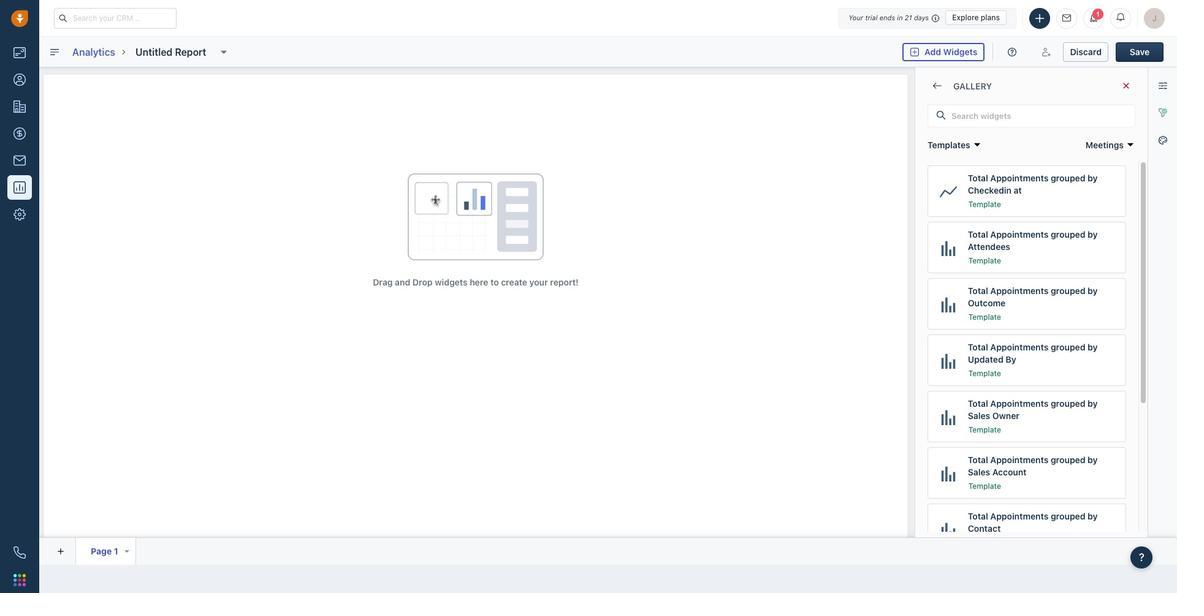 Task type: describe. For each thing, give the bounding box(es) containing it.
1 link
[[1083, 8, 1104, 29]]

explore plans link
[[946, 10, 1007, 25]]

plans
[[981, 13, 1000, 22]]

in
[[897, 13, 903, 21]]

ends
[[880, 13, 895, 21]]

your
[[849, 13, 863, 21]]

1
[[1096, 10, 1100, 17]]



Task type: vqa. For each thing, say whether or not it's contained in the screenshot.
Explore Plans link
yes



Task type: locate. For each thing, give the bounding box(es) containing it.
days
[[914, 13, 929, 21]]

your trial ends in 21 days
[[849, 13, 929, 21]]

Search your CRM... text field
[[54, 8, 177, 29]]

explore
[[952, 13, 979, 22]]

phone image
[[13, 547, 26, 559]]

trial
[[865, 13, 878, 21]]

21
[[905, 13, 912, 21]]

freshworks switcher image
[[13, 574, 26, 587]]

explore plans
[[952, 13, 1000, 22]]

phone element
[[7, 541, 32, 565]]



